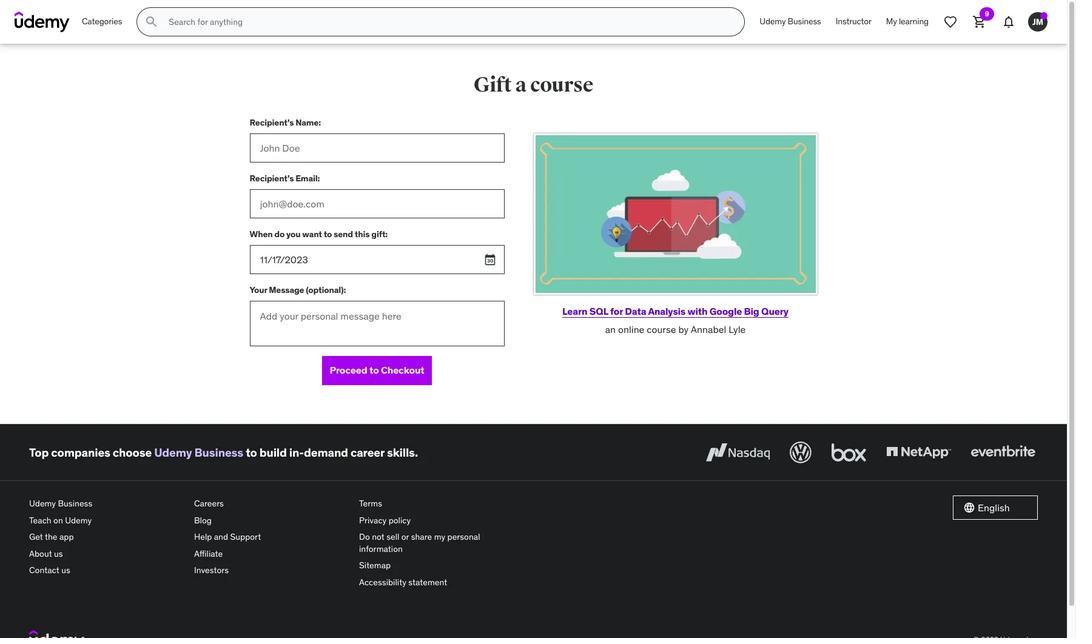 Task type: locate. For each thing, give the bounding box(es) containing it.
about
[[29, 548, 52, 559]]

0 vertical spatial business
[[788, 16, 821, 27]]

my learning
[[886, 16, 929, 27]]

policy
[[389, 515, 411, 526]]

do
[[359, 531, 370, 542]]

terms
[[359, 498, 382, 509]]

an
[[605, 323, 616, 336]]

on
[[53, 515, 63, 526]]

my
[[434, 531, 445, 542]]

recipient's left name:
[[250, 117, 294, 128]]

data
[[625, 305, 646, 317]]

2 horizontal spatial to
[[369, 364, 379, 376]]

udemy business teach on udemy get the app about us contact us
[[29, 498, 92, 576]]

0 vertical spatial udemy business link
[[752, 7, 828, 36]]

online
[[618, 323, 644, 336]]

us right contact
[[61, 565, 70, 576]]

categories button
[[75, 7, 129, 36]]

learn sql for data analysis with google big query
[[562, 305, 789, 317]]

0 horizontal spatial course
[[530, 72, 593, 98]]

to right proceed
[[369, 364, 379, 376]]

1 vertical spatial udemy business link
[[154, 445, 243, 460]]

message
[[269, 284, 304, 295]]

recipient's name:
[[250, 117, 321, 128]]

udemy
[[760, 16, 786, 27], [154, 445, 192, 460], [29, 498, 56, 509], [65, 515, 92, 526]]

2 horizontal spatial business
[[788, 16, 821, 27]]

0 vertical spatial recipient's
[[250, 117, 294, 128]]

business inside udemy business teach on udemy get the app about us contact us
[[58, 498, 92, 509]]

and
[[214, 531, 228, 542]]

2 recipient's from the top
[[250, 173, 294, 184]]

personal
[[447, 531, 480, 542]]

recipient's
[[250, 117, 294, 128], [250, 173, 294, 184]]

to left build
[[246, 445, 257, 460]]

1 vertical spatial course
[[647, 323, 676, 336]]

top companies choose udemy business to build in-demand career skills.
[[29, 445, 418, 460]]

1 horizontal spatial course
[[647, 323, 676, 336]]

investors link
[[194, 563, 349, 579]]

2 vertical spatial to
[[246, 445, 257, 460]]

instructor
[[836, 16, 872, 27]]

to
[[324, 228, 332, 239], [369, 364, 379, 376], [246, 445, 257, 460]]

gift
[[474, 72, 512, 98]]

1 vertical spatial business
[[194, 445, 243, 460]]

affiliate link
[[194, 546, 349, 563]]

nasdaq image
[[703, 439, 773, 466]]

demand
[[304, 445, 348, 460]]

1 recipient's from the top
[[250, 117, 294, 128]]

accessibility
[[359, 577, 406, 588]]

this
[[355, 228, 370, 239]]

Recipient's Name: text field
[[250, 133, 504, 163]]

name:
[[296, 117, 321, 128]]

learning
[[899, 16, 929, 27]]

udemy image
[[15, 12, 70, 32], [29, 630, 84, 638]]

recipient's left email:
[[250, 173, 294, 184]]

help and support link
[[194, 529, 349, 546]]

sitemap
[[359, 560, 391, 571]]

1 horizontal spatial to
[[324, 228, 332, 239]]

lyle
[[729, 323, 746, 336]]

business up careers
[[194, 445, 243, 460]]

affiliate
[[194, 548, 223, 559]]

course
[[530, 72, 593, 98], [647, 323, 676, 336]]

learn
[[562, 305, 587, 317]]

career
[[351, 445, 384, 460]]

careers link
[[194, 496, 349, 512]]

careers
[[194, 498, 224, 509]]

Search for anything text field
[[166, 12, 730, 32]]

app
[[59, 531, 74, 542]]

course right 'a'
[[530, 72, 593, 98]]

0 vertical spatial course
[[530, 72, 593, 98]]

google
[[710, 305, 742, 317]]

by
[[678, 323, 689, 336]]

0 horizontal spatial to
[[246, 445, 257, 460]]

0 vertical spatial to
[[324, 228, 332, 239]]

learn sql for data analysis with google big query link
[[562, 305, 789, 317]]

a
[[515, 72, 527, 98]]

sitemap link
[[359, 558, 514, 574]]

proceed to checkout
[[330, 364, 424, 376]]

in-
[[289, 445, 304, 460]]

1 vertical spatial recipient's
[[250, 173, 294, 184]]

english button
[[953, 496, 1038, 520]]

proceed to checkout button
[[322, 356, 432, 385]]

0 horizontal spatial business
[[58, 498, 92, 509]]

english
[[978, 502, 1010, 514]]

us right about
[[54, 548, 63, 559]]

categories
[[82, 16, 122, 27]]

1 vertical spatial udemy image
[[29, 630, 84, 638]]

business up on
[[58, 498, 92, 509]]

us
[[54, 548, 63, 559], [61, 565, 70, 576]]

1 vertical spatial to
[[369, 364, 379, 376]]

course down analysis
[[647, 323, 676, 336]]

submit search image
[[145, 15, 159, 29]]

0 vertical spatial us
[[54, 548, 63, 559]]

annabel
[[691, 323, 726, 336]]

2 vertical spatial business
[[58, 498, 92, 509]]

want
[[302, 228, 322, 239]]

top
[[29, 445, 49, 460]]

business left instructor
[[788, 16, 821, 27]]

for
[[610, 305, 623, 317]]

big
[[744, 305, 759, 317]]

get
[[29, 531, 43, 542]]

business for udemy business teach on udemy get the app about us contact us
[[58, 498, 92, 509]]

box image
[[829, 439, 869, 466]]

jm
[[1032, 16, 1043, 27]]

business
[[788, 16, 821, 27], [194, 445, 243, 460], [58, 498, 92, 509]]

with
[[688, 305, 708, 317]]

to left send
[[324, 228, 332, 239]]

1 vertical spatial us
[[61, 565, 70, 576]]

udemy business
[[760, 16, 821, 27]]

9
[[985, 9, 989, 18]]



Task type: describe. For each thing, give the bounding box(es) containing it.
an online course by annabel lyle
[[605, 323, 746, 336]]

send
[[334, 228, 353, 239]]

privacy
[[359, 515, 387, 526]]

gift a course
[[474, 72, 593, 98]]

jm link
[[1023, 7, 1052, 36]]

terms link
[[359, 496, 514, 512]]

blog
[[194, 515, 212, 526]]

your message (optional):
[[250, 284, 346, 295]]

instructor link
[[828, 7, 879, 36]]

get the app link
[[29, 529, 184, 546]]

contact us link
[[29, 563, 184, 579]]

information
[[359, 543, 403, 554]]

choose
[[113, 445, 152, 460]]

help
[[194, 531, 212, 542]]

when
[[250, 228, 273, 239]]

investors
[[194, 565, 229, 576]]

skills.
[[387, 445, 418, 460]]

teach on udemy link
[[29, 512, 184, 529]]

(optional):
[[306, 284, 346, 295]]

recipient's for recipient's name:
[[250, 117, 294, 128]]

my learning link
[[879, 7, 936, 36]]

accessibility statement link
[[359, 574, 514, 591]]

the
[[45, 531, 57, 542]]

to inside button
[[369, 364, 379, 376]]

netapp image
[[884, 439, 954, 466]]

or
[[401, 531, 409, 542]]

course for online
[[647, 323, 676, 336]]

not
[[372, 531, 384, 542]]

you
[[286, 228, 300, 239]]

do
[[274, 228, 285, 239]]

shopping cart with 9 items image
[[972, 15, 987, 29]]

eventbrite image
[[968, 439, 1038, 466]]

contact
[[29, 565, 59, 576]]

When do you want to send this gift: text field
[[250, 245, 504, 274]]

course for a
[[530, 72, 593, 98]]

support
[[230, 531, 261, 542]]

proceed
[[330, 364, 367, 376]]

1 horizontal spatial business
[[194, 445, 243, 460]]

9 link
[[965, 7, 994, 36]]

0 vertical spatial udemy image
[[15, 12, 70, 32]]

volkswagen image
[[787, 439, 814, 466]]

teach
[[29, 515, 51, 526]]

when do you want to send this gift:
[[250, 228, 388, 239]]

you have alerts image
[[1040, 12, 1048, 19]]

email:
[[296, 173, 320, 184]]

analysis
[[648, 305, 686, 317]]

recipient's for recipient's email:
[[250, 173, 294, 184]]

sell
[[386, 531, 399, 542]]

statement
[[408, 577, 447, 588]]

terms privacy policy do not sell or share my personal information sitemap accessibility statement
[[359, 498, 480, 588]]

Recipient's Email: email field
[[250, 189, 504, 218]]

share
[[411, 531, 432, 542]]

sql
[[589, 305, 608, 317]]

Your Message (optional): text field
[[250, 301, 504, 346]]

checkout
[[381, 364, 424, 376]]

my
[[886, 16, 897, 27]]

do not sell or share my personal information button
[[359, 529, 514, 558]]

about us link
[[29, 546, 184, 563]]

wishlist image
[[943, 15, 958, 29]]

business for udemy business
[[788, 16, 821, 27]]

your
[[250, 284, 267, 295]]

small image
[[963, 502, 975, 514]]

companies
[[51, 445, 110, 460]]

build
[[259, 445, 287, 460]]

blog link
[[194, 512, 349, 529]]

2 vertical spatial udemy business link
[[29, 496, 184, 512]]

gift:
[[371, 228, 388, 239]]

query
[[761, 305, 789, 317]]

careers blog help and support affiliate investors
[[194, 498, 261, 576]]

recipient's email:
[[250, 173, 320, 184]]

notifications image
[[1001, 15, 1016, 29]]

privacy policy link
[[359, 512, 514, 529]]



Task type: vqa. For each thing, say whether or not it's contained in the screenshot.
"individual"
no



